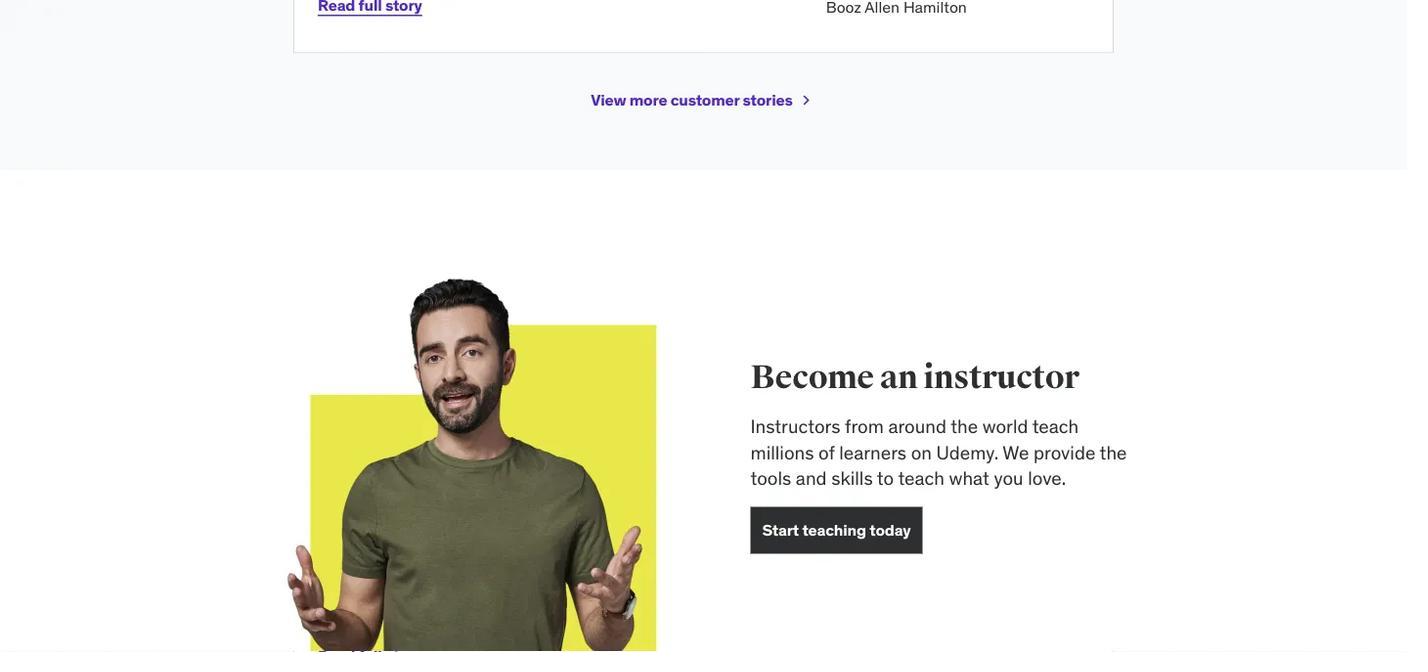 Task type: locate. For each thing, give the bounding box(es) containing it.
you
[[994, 467, 1023, 490]]

1 horizontal spatial teach
[[1032, 415, 1079, 438]]

the
[[951, 415, 978, 438], [1100, 441, 1127, 464]]

what
[[949, 467, 989, 490]]

0 vertical spatial teach
[[1032, 415, 1079, 438]]

from
[[845, 415, 884, 438]]

1 horizontal spatial the
[[1100, 441, 1127, 464]]

world
[[982, 415, 1028, 438]]

teach
[[1032, 415, 1079, 438], [898, 467, 945, 490]]

teach up provide
[[1032, 415, 1079, 438]]

stories
[[743, 90, 793, 111]]

instructor
[[923, 358, 1079, 399]]

the right provide
[[1100, 441, 1127, 464]]

view
[[591, 90, 626, 111]]

1 vertical spatial the
[[1100, 441, 1127, 464]]

1 vertical spatial teach
[[898, 467, 945, 490]]

the up udemy.
[[951, 415, 978, 438]]

instructors from around the world teach millions of learners on udemy. we provide the tools and skills to teach what you love.
[[750, 415, 1127, 490]]

teach down on
[[898, 467, 945, 490]]

provide
[[1034, 441, 1096, 464]]

more
[[629, 90, 667, 111]]

0 horizontal spatial the
[[951, 415, 978, 438]]

next image
[[797, 91, 816, 111]]

learners
[[839, 441, 907, 464]]

0 horizontal spatial teach
[[898, 467, 945, 490]]

view more customer stories link
[[591, 77, 816, 124]]

tools
[[750, 467, 791, 490]]

udemy.
[[936, 441, 999, 464]]

start teaching today link
[[750, 507, 923, 554]]

0 vertical spatial the
[[951, 415, 978, 438]]



Task type: vqa. For each thing, say whether or not it's contained in the screenshot.
your
no



Task type: describe. For each thing, give the bounding box(es) containing it.
view more customer stories
[[591, 90, 793, 111]]

on
[[911, 441, 932, 464]]

around
[[888, 415, 946, 438]]

instructors
[[750, 415, 840, 438]]

love.
[[1028, 467, 1066, 490]]

start teaching today
[[762, 521, 911, 541]]

to
[[877, 467, 894, 490]]

and
[[796, 467, 827, 490]]

today
[[870, 521, 911, 541]]

millions
[[750, 441, 814, 464]]

become
[[750, 358, 874, 399]]

an
[[880, 358, 918, 399]]

of
[[819, 441, 835, 464]]

we
[[1003, 441, 1029, 464]]

customer
[[671, 90, 740, 111]]

start
[[762, 521, 799, 541]]

become an instructor
[[750, 358, 1079, 399]]

skills
[[831, 467, 873, 490]]

teaching
[[802, 521, 866, 541]]



